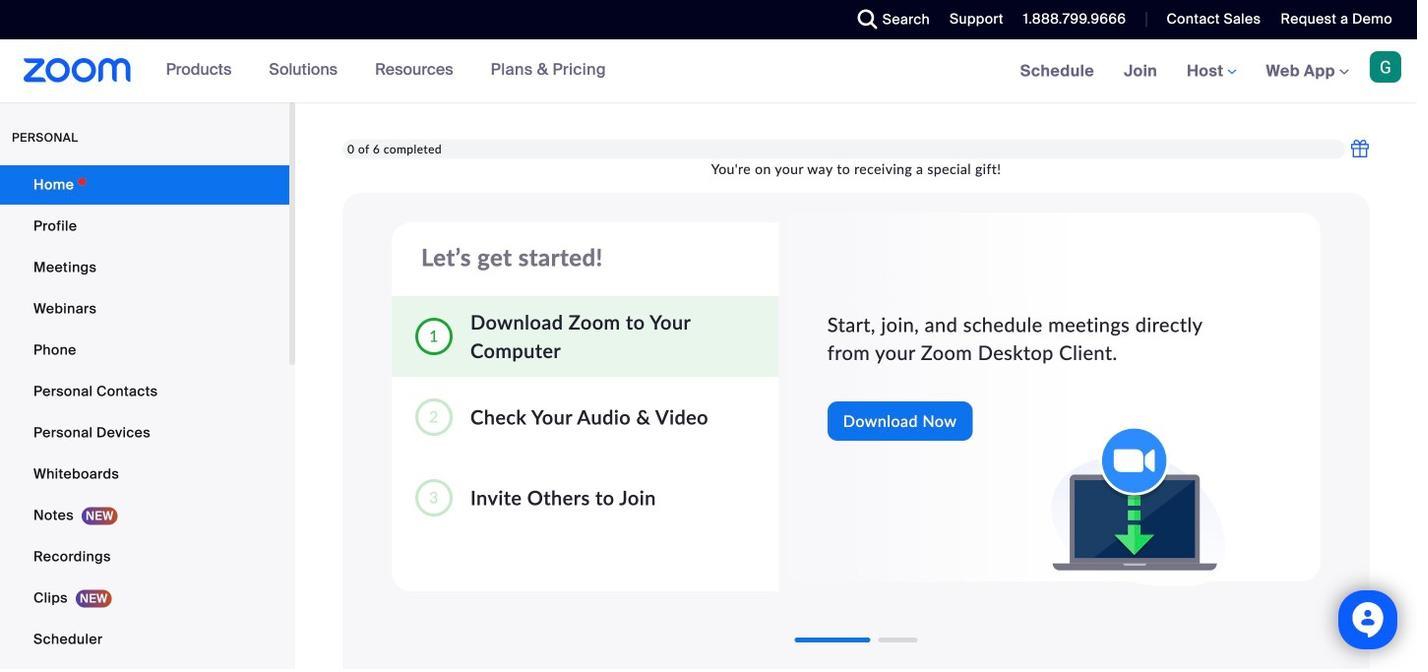Task type: locate. For each thing, give the bounding box(es) containing it.
zoom logo image
[[24, 58, 132, 83]]

meetings navigation
[[1006, 39, 1418, 104]]

banner
[[0, 39, 1418, 104]]

personal menu menu
[[0, 165, 289, 670]]

product information navigation
[[151, 39, 621, 102]]



Task type: describe. For each thing, give the bounding box(es) containing it.
profile picture image
[[1371, 51, 1402, 83]]



Task type: vqa. For each thing, say whether or not it's contained in the screenshot.
Card for template UML Class Diagram element
no



